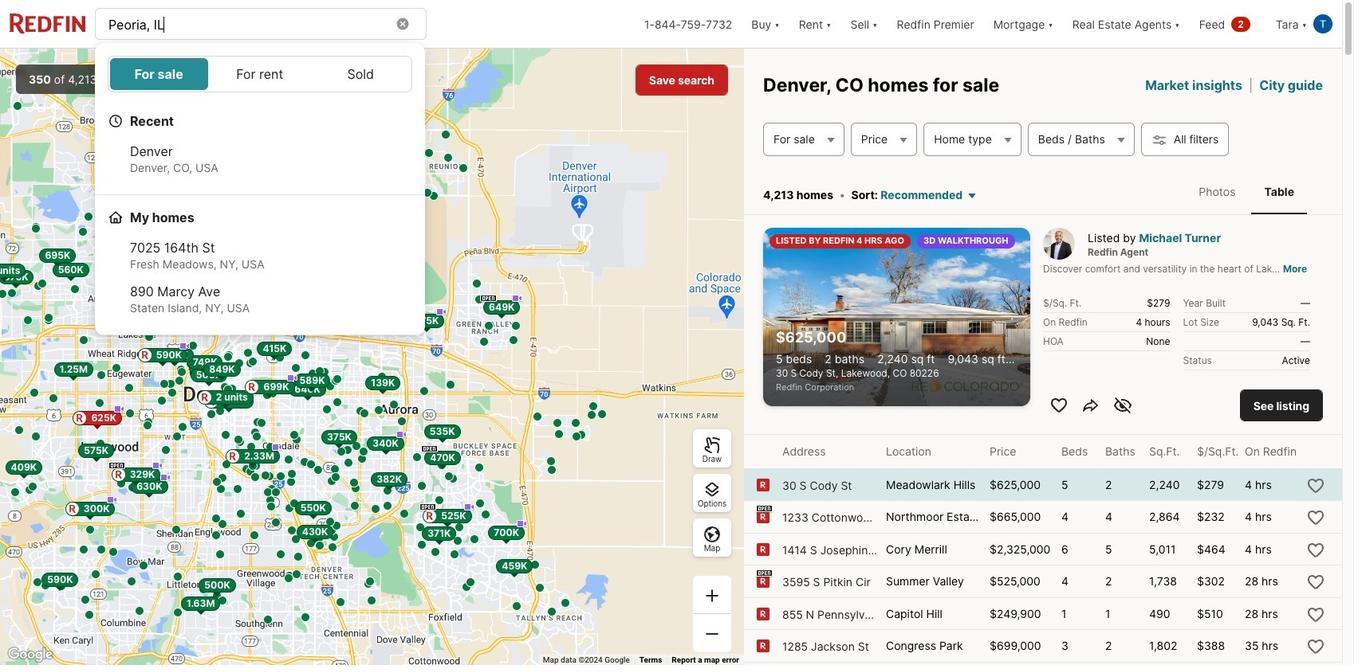 Task type: locate. For each thing, give the bounding box(es) containing it.
user photo image
[[1314, 14, 1333, 33]]

agent photo image
[[1043, 228, 1075, 260]]

tab list
[[1170, 169, 1323, 215]]

map region
[[0, 0, 884, 666]]

google image
[[4, 645, 57, 666]]

toggle search results table view tab
[[1252, 172, 1307, 212]]

toggle search results photos view tab
[[1186, 172, 1248, 212]]

list box
[[108, 56, 412, 93]]



Task type: vqa. For each thing, say whether or not it's contained in the screenshot.
Agent photo
yes



Task type: describe. For each thing, give the bounding box(es) containing it.
City, Address, School, Agent, ZIP search field
[[96, 9, 425, 41]]



